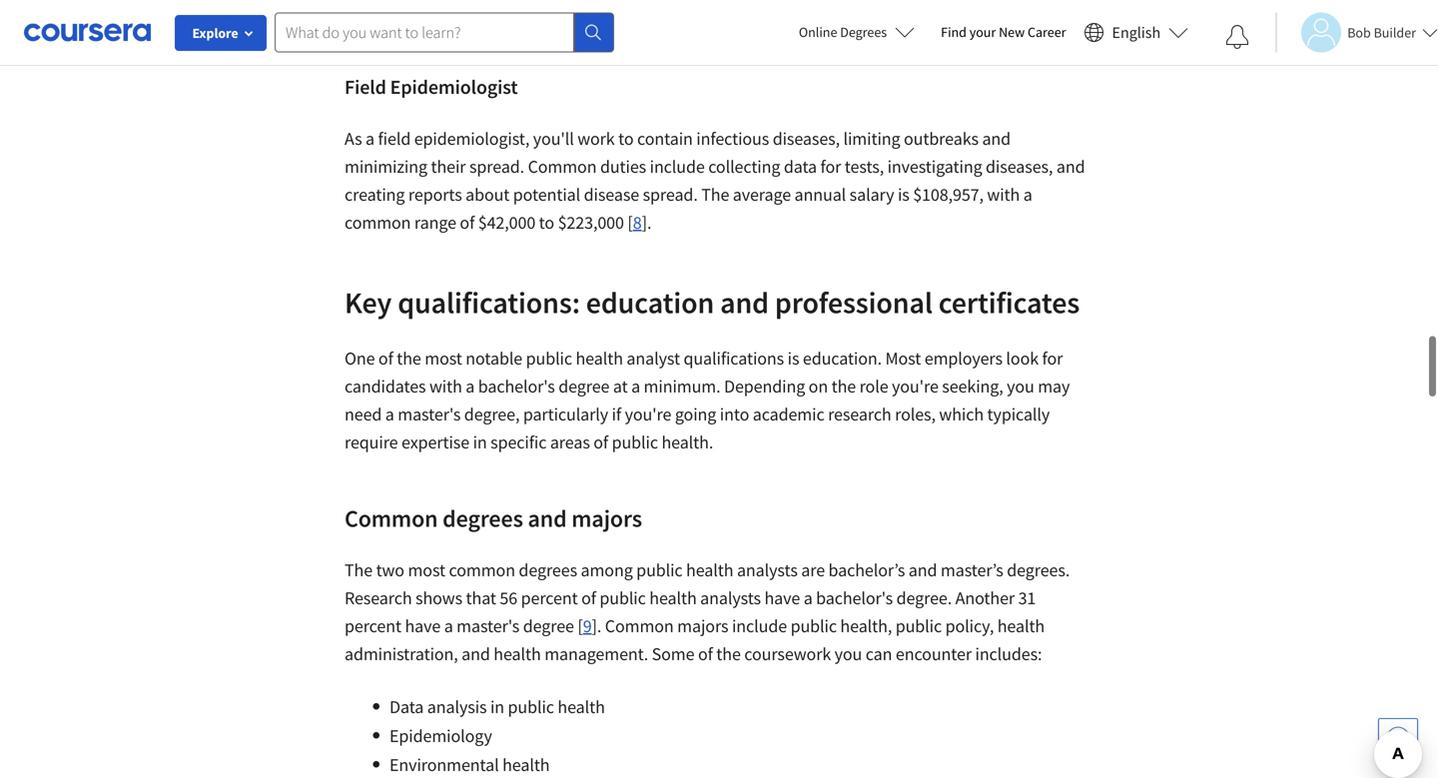 Task type: locate. For each thing, give the bounding box(es) containing it.
0 horizontal spatial common
[[345, 211, 411, 234]]

1 vertical spatial master's
[[457, 615, 520, 637]]

to down potential
[[539, 211, 554, 234]]

percent right 56
[[521, 587, 578, 609]]

you
[[1007, 375, 1035, 398], [835, 643, 862, 665]]

1 vertical spatial degrees
[[519, 559, 577, 581]]

2 horizontal spatial common
[[605, 615, 674, 637]]

in
[[473, 431, 487, 454], [490, 696, 504, 718]]

online degrees button
[[783, 10, 931, 54]]

degree left 9
[[523, 615, 574, 637]]

research
[[828, 403, 892, 426]]

public down degree. at right bottom
[[896, 615, 942, 637]]

may
[[1038, 375, 1070, 398]]

diseases, up data
[[773, 127, 840, 150]]

0 vertical spatial include
[[650, 155, 705, 178]]

analysts up the ']. common majors include public health, public policy, health administration, and health management. some of the coursework you can encounter includes:'
[[700, 587, 761, 609]]

master's up the expertise
[[398, 403, 461, 426]]

common inside the two most common degrees among public health analysts are bachelor's and master's degrees. research shows that 56 percent of public health analysts have a bachelor's degree. another 31 percent have a master's degree [
[[449, 559, 515, 581]]

0 vertical spatial degree
[[559, 375, 610, 398]]

public right the among
[[636, 559, 683, 581]]

most up shows
[[408, 559, 446, 581]]

0 vertical spatial degrees
[[443, 503, 523, 533]]

a up degree,
[[466, 375, 475, 398]]

of right the some
[[698, 643, 713, 665]]

1 horizontal spatial bachelor's
[[816, 587, 893, 609]]

degrees left the among
[[519, 559, 577, 581]]

includes:
[[975, 643, 1042, 665]]

1 vertical spatial have
[[405, 615, 441, 637]]

1 horizontal spatial common
[[449, 559, 515, 581]]

majors up the among
[[572, 503, 642, 533]]

you're up roles,
[[892, 375, 939, 398]]

employers
[[925, 347, 1003, 370]]

in down degree,
[[473, 431, 487, 454]]

a right at
[[631, 375, 640, 398]]

for up annual
[[821, 155, 841, 178]]

the up candidates
[[397, 347, 421, 370]]

0 horizontal spatial for
[[821, 155, 841, 178]]

the
[[701, 183, 729, 206], [345, 559, 373, 581]]

at
[[613, 375, 628, 398]]

administration,
[[345, 643, 458, 665]]

degree up particularly
[[559, 375, 610, 398]]

education
[[586, 284, 714, 321]]

professional
[[775, 284, 933, 321]]

0 vertical spatial ].
[[642, 211, 652, 234]]

1 vertical spatial percent
[[345, 615, 402, 637]]

2 vertical spatial common
[[605, 615, 674, 637]]

of right range on the top left
[[460, 211, 475, 234]]

majors up the some
[[677, 615, 729, 637]]

1 horizontal spatial with
[[987, 183, 1020, 206]]

epidemiology
[[390, 725, 492, 747]]

can
[[866, 643, 892, 665]]

most left notable
[[425, 347, 462, 370]]

data
[[390, 696, 424, 718]]

1 vertical spatial you
[[835, 643, 862, 665]]

some
[[652, 643, 695, 665]]

0 vertical spatial you
[[1007, 375, 1035, 398]]

0 vertical spatial common
[[528, 155, 597, 178]]

online
[[799, 23, 837, 41]]

for inside 'as a field epidemiologist, you'll work to contain infectious diseases, limiting outbreaks and minimizing their spread. common duties include collecting data for tests, investigating diseases, and creating reports about potential disease spread. the average annual salary is $108,957, with a common range of $42,000 to $223,000 ['
[[821, 155, 841, 178]]

0 horizontal spatial you
[[835, 643, 862, 665]]

include
[[650, 155, 705, 178], [732, 615, 787, 637]]

0 horizontal spatial include
[[650, 155, 705, 178]]

degrees up that
[[443, 503, 523, 533]]

0 vertical spatial bachelor's
[[478, 375, 555, 398]]

shows
[[416, 587, 463, 609]]

health.
[[662, 431, 713, 454]]

1 vertical spatial bachelor's
[[816, 587, 893, 609]]

0 horizontal spatial diseases,
[[773, 127, 840, 150]]

1 vertical spatial [
[[578, 615, 583, 637]]

1 vertical spatial majors
[[677, 615, 729, 637]]

0 vertical spatial the
[[701, 183, 729, 206]]

common down creating
[[345, 211, 411, 234]]

include inside 'as a field epidemiologist, you'll work to contain infectious diseases, limiting outbreaks and minimizing their spread. common duties include collecting data for tests, investigating diseases, and creating reports about potential disease spread. the average annual salary is $108,957, with a common range of $42,000 to $223,000 ['
[[650, 155, 705, 178]]

common inside 'as a field epidemiologist, you'll work to contain infectious diseases, limiting outbreaks and minimizing their spread. common duties include collecting data for tests, investigating diseases, and creating reports about potential disease spread. the average annual salary is $108,957, with a common range of $42,000 to $223,000 ['
[[528, 155, 597, 178]]

analysts left are
[[737, 559, 798, 581]]

range
[[414, 211, 456, 234]]

0 horizontal spatial percent
[[345, 615, 402, 637]]

1 horizontal spatial you
[[1007, 375, 1035, 398]]

2 vertical spatial the
[[716, 643, 741, 665]]

with right $108,957,
[[987, 183, 1020, 206]]

include inside the ']. common majors include public health, public policy, health administration, and health management. some of the coursework you can encounter includes:'
[[732, 615, 787, 637]]

1 horizontal spatial common
[[528, 155, 597, 178]]

0 horizontal spatial with
[[429, 375, 462, 398]]

analysis
[[427, 696, 487, 718]]

common up the some
[[605, 615, 674, 637]]

common up that
[[449, 559, 515, 581]]

most
[[886, 347, 921, 370]]

1 vertical spatial to
[[539, 211, 554, 234]]

1 vertical spatial ].
[[592, 615, 602, 637]]

in inside 'one of the most notable public health analyst qualifications is education. most employers look for candidates with a bachelor's degree at a minimum. depending on the role you're seeking, you may need a master's degree, particularly if you're going into academic research roles, which typically require expertise in specific areas of public health.'
[[473, 431, 487, 454]]

a
[[366, 127, 375, 150], [1024, 183, 1033, 206], [466, 375, 475, 398], [631, 375, 640, 398], [385, 403, 394, 426], [804, 587, 813, 609], [444, 615, 453, 637]]

you inside 'one of the most notable public health analyst qualifications is education. most employers look for candidates with a bachelor's degree at a minimum. depending on the role you're seeking, you may need a master's degree, particularly if you're going into academic research roles, which typically require expertise in specific areas of public health.'
[[1007, 375, 1035, 398]]

the down 'collecting'
[[701, 183, 729, 206]]

specific
[[491, 431, 547, 454]]

salary
[[850, 183, 894, 206]]

have up coursework at the right bottom of the page
[[765, 587, 800, 609]]

common up "two"
[[345, 503, 438, 533]]

the inside the two most common degrees among public health analysts are bachelor's and master's degrees. research shows that 56 percent of public health analysts have a bachelor's degree. another 31 percent have a master's degree [
[[345, 559, 373, 581]]

0 vertical spatial is
[[898, 183, 910, 206]]

diseases, right investigating
[[986, 155, 1053, 178]]

the right the some
[[716, 643, 741, 665]]

of up the 9 link
[[581, 587, 596, 609]]

0 vertical spatial have
[[765, 587, 800, 609]]

common degrees and majors
[[345, 503, 642, 533]]

degree
[[559, 375, 610, 398], [523, 615, 574, 637]]

0 vertical spatial for
[[821, 155, 841, 178]]

health
[[576, 347, 623, 370], [686, 559, 734, 581], [650, 587, 697, 609], [998, 615, 1045, 637], [494, 643, 541, 665], [558, 696, 605, 718], [503, 754, 550, 776]]

1 horizontal spatial the
[[701, 183, 729, 206]]

1 horizontal spatial ].
[[642, 211, 652, 234]]

with up the expertise
[[429, 375, 462, 398]]

and inside the ']. common majors include public health, public policy, health administration, and health management. some of the coursework you can encounter includes:'
[[462, 643, 490, 665]]

0 horizontal spatial in
[[473, 431, 487, 454]]

0 horizontal spatial [
[[578, 615, 583, 637]]

annual
[[795, 183, 846, 206]]

is inside 'one of the most notable public health analyst qualifications is education. most employers look for candidates with a bachelor's degree at a minimum. depending on the role you're seeking, you may need a master's degree, particularly if you're going into academic research roles, which typically require expertise in specific areas of public health.'
[[788, 347, 800, 370]]

of inside 'as a field epidemiologist, you'll work to contain infectious diseases, limiting outbreaks and minimizing their spread. common duties include collecting data for tests, investigating diseases, and creating reports about potential disease spread. the average annual salary is $108,957, with a common range of $42,000 to $223,000 ['
[[460, 211, 475, 234]]

1 vertical spatial spread.
[[643, 183, 698, 206]]

0 horizontal spatial bachelor's
[[478, 375, 555, 398]]

data analysis in public health epidemiology environmental health
[[390, 696, 605, 776]]

public right analysis
[[508, 696, 554, 718]]

with inside 'one of the most notable public health analyst qualifications is education. most employers look for candidates with a bachelor's degree at a minimum. depending on the role you're seeking, you may need a master's degree, particularly if you're going into academic research roles, which typically require expertise in specific areas of public health.'
[[429, 375, 462, 398]]

9
[[583, 615, 592, 637]]

degree,
[[464, 403, 520, 426]]

public up coursework at the right bottom of the page
[[791, 615, 837, 637]]

0 horizontal spatial the
[[345, 559, 373, 581]]

english
[[1112, 22, 1161, 42]]

master's down that
[[457, 615, 520, 637]]

0 vertical spatial percent
[[521, 587, 578, 609]]

31
[[1018, 587, 1036, 609]]

master's inside 'one of the most notable public health analyst qualifications is education. most employers look for candidates with a bachelor's degree at a minimum. depending on the role you're seeking, you may need a master's degree, particularly if you're going into academic research roles, which typically require expertise in specific areas of public health.'
[[398, 403, 461, 426]]

1 vertical spatial common
[[345, 503, 438, 533]]

depending
[[724, 375, 805, 398]]

percent down research
[[345, 615, 402, 637]]

common inside 'as a field epidemiologist, you'll work to contain infectious diseases, limiting outbreaks and minimizing their spread. common duties include collecting data for tests, investigating diseases, and creating reports about potential disease spread. the average annual salary is $108,957, with a common range of $42,000 to $223,000 ['
[[345, 211, 411, 234]]

1 vertical spatial in
[[490, 696, 504, 718]]

master's inside the two most common degrees among public health analysts are bachelor's and master's degrees. research shows that 56 percent of public health analysts have a bachelor's degree. another 31 percent have a master's degree [
[[457, 615, 520, 637]]

1 vertical spatial the
[[345, 559, 373, 581]]

1 horizontal spatial for
[[1042, 347, 1063, 370]]

0 horizontal spatial common
[[345, 503, 438, 533]]

need
[[345, 403, 382, 426]]

]. up management.
[[592, 615, 602, 637]]

career
[[1028, 23, 1066, 41]]

bob builder
[[1348, 23, 1416, 41]]

in right analysis
[[490, 696, 504, 718]]

about
[[466, 183, 510, 206]]

0 horizontal spatial ].
[[592, 615, 602, 637]]

particularly
[[523, 403, 608, 426]]

1 vertical spatial degree
[[523, 615, 574, 637]]

creating
[[345, 183, 405, 206]]

and inside the two most common degrees among public health analysts are bachelor's and master's degrees. research shows that 56 percent of public health analysts have a bachelor's degree. another 31 percent have a master's degree [
[[909, 559, 937, 581]]

$223,000
[[558, 211, 624, 234]]

0 vertical spatial with
[[987, 183, 1020, 206]]

another
[[956, 587, 1015, 609]]

you're right the if
[[625, 403, 672, 426]]

0 vertical spatial in
[[473, 431, 487, 454]]

the right on
[[832, 375, 856, 398]]

1 horizontal spatial you're
[[892, 375, 939, 398]]

limiting
[[844, 127, 901, 150]]

0 vertical spatial master's
[[398, 403, 461, 426]]

you down look
[[1007, 375, 1035, 398]]

tests,
[[845, 155, 884, 178]]

with inside 'as a field epidemiologist, you'll work to contain infectious diseases, limiting outbreaks and minimizing their spread. common duties include collecting data for tests, investigating diseases, and creating reports about potential disease spread. the average annual salary is $108,957, with a common range of $42,000 to $223,000 ['
[[987, 183, 1020, 206]]

online degrees
[[799, 23, 887, 41]]

56
[[500, 587, 518, 609]]

is
[[898, 183, 910, 206], [788, 347, 800, 370]]

explore button
[[175, 15, 267, 51]]

degree inside the two most common degrees among public health analysts are bachelor's and master's degrees. research shows that 56 percent of public health analysts have a bachelor's degree. another 31 percent have a master's degree [
[[523, 615, 574, 637]]

1 horizontal spatial is
[[898, 183, 910, 206]]

bachelor's up health,
[[816, 587, 893, 609]]

into
[[720, 403, 749, 426]]

1 vertical spatial is
[[788, 347, 800, 370]]

and
[[982, 127, 1011, 150], [1057, 155, 1085, 178], [720, 284, 769, 321], [528, 503, 567, 533], [909, 559, 937, 581], [462, 643, 490, 665]]

1 horizontal spatial [
[[628, 211, 633, 234]]

[ up management.
[[578, 615, 583, 637]]

a down shows
[[444, 615, 453, 637]]

1 vertical spatial diseases,
[[986, 155, 1053, 178]]

None search field
[[275, 12, 614, 52]]

for up may
[[1042, 347, 1063, 370]]

among
[[581, 559, 633, 581]]

1 horizontal spatial include
[[732, 615, 787, 637]]

1 horizontal spatial diseases,
[[986, 155, 1053, 178]]

the left "two"
[[345, 559, 373, 581]]

1 vertical spatial include
[[732, 615, 787, 637]]

new
[[999, 23, 1025, 41]]

0 vertical spatial spread.
[[469, 155, 524, 178]]

0 horizontal spatial is
[[788, 347, 800, 370]]

spread.
[[469, 155, 524, 178], [643, 183, 698, 206]]

spread. up 8 ].
[[643, 183, 698, 206]]

is up depending
[[788, 347, 800, 370]]

include up coursework at the right bottom of the page
[[732, 615, 787, 637]]

0 vertical spatial most
[[425, 347, 462, 370]]

1 vertical spatial you're
[[625, 403, 672, 426]]

have down shows
[[405, 615, 441, 637]]

2 horizontal spatial the
[[832, 375, 856, 398]]

show notifications image
[[1226, 25, 1250, 49]]

is right the salary
[[898, 183, 910, 206]]

0 horizontal spatial majors
[[572, 503, 642, 533]]

common
[[528, 155, 597, 178], [345, 503, 438, 533], [605, 615, 674, 637]]

1 vertical spatial common
[[449, 559, 515, 581]]

find
[[941, 23, 967, 41]]

environmental
[[390, 754, 499, 776]]

common down the you'll on the left
[[528, 155, 597, 178]]

0 vertical spatial to
[[618, 127, 634, 150]]

8
[[633, 211, 642, 234]]

0 vertical spatial common
[[345, 211, 411, 234]]

a right need
[[385, 403, 394, 426]]

1 horizontal spatial in
[[490, 696, 504, 718]]

0 vertical spatial diseases,
[[773, 127, 840, 150]]

1 vertical spatial for
[[1042, 347, 1063, 370]]

epidemiologist,
[[414, 127, 530, 150]]

0 vertical spatial [
[[628, 211, 633, 234]]

in inside data analysis in public health epidemiology environmental health
[[490, 696, 504, 718]]

0 horizontal spatial you're
[[625, 403, 672, 426]]

1 vertical spatial most
[[408, 559, 446, 581]]

bachelor's
[[829, 559, 905, 581]]

for
[[821, 155, 841, 178], [1042, 347, 1063, 370]]

0 vertical spatial majors
[[572, 503, 642, 533]]

include down contain
[[650, 155, 705, 178]]

bachelor's inside 'one of the most notable public health analyst qualifications is education. most employers look for candidates with a bachelor's degree at a minimum. depending on the role you're seeking, you may need a master's degree, particularly if you're going into academic research roles, which typically require expertise in specific areas of public health.'
[[478, 375, 555, 398]]

find your new career link
[[931, 20, 1076, 45]]

field
[[378, 127, 411, 150]]

most
[[425, 347, 462, 370], [408, 559, 446, 581]]

bachelor's down notable
[[478, 375, 555, 398]]

1 horizontal spatial to
[[618, 127, 634, 150]]

you left can
[[835, 643, 862, 665]]

1 vertical spatial with
[[429, 375, 462, 398]]

to up duties
[[618, 127, 634, 150]]

[ down disease
[[628, 211, 633, 234]]

What do you want to learn? text field
[[275, 12, 574, 52]]

]. right $223,000
[[642, 211, 652, 234]]

work
[[578, 127, 615, 150]]

spread. up about
[[469, 155, 524, 178]]

1 horizontal spatial majors
[[677, 615, 729, 637]]

1 horizontal spatial the
[[716, 643, 741, 665]]

0 vertical spatial the
[[397, 347, 421, 370]]



Task type: describe. For each thing, give the bounding box(es) containing it.
your
[[970, 23, 996, 41]]

help center image
[[1386, 726, 1410, 750]]

as
[[345, 127, 362, 150]]

candidates
[[345, 375, 426, 398]]

public down the among
[[600, 587, 646, 609]]

1 horizontal spatial percent
[[521, 587, 578, 609]]

common inside the ']. common majors include public health, public policy, health administration, and health management. some of the coursework you can encounter includes:'
[[605, 615, 674, 637]]

of inside the two most common degrees among public health analysts are bachelor's and master's degrees. research shows that 56 percent of public health analysts have a bachelor's degree. another 31 percent have a master's degree [
[[581, 587, 596, 609]]

public inside data analysis in public health epidemiology environmental health
[[508, 696, 554, 718]]

collecting
[[708, 155, 780, 178]]

1 vertical spatial analysts
[[700, 587, 761, 609]]

explore
[[192, 24, 238, 42]]

of inside the ']. common majors include public health, public policy, health administration, and health management. some of the coursework you can encounter includes:'
[[698, 643, 713, 665]]

education.
[[803, 347, 882, 370]]

for inside 'one of the most notable public health analyst qualifications is education. most employers look for candidates with a bachelor's degree at a minimum. depending on the role you're seeking, you may need a master's degree, particularly if you're going into academic research roles, which typically require expertise in specific areas of public health.'
[[1042, 347, 1063, 370]]

policy,
[[946, 615, 994, 637]]

require
[[345, 431, 398, 454]]

data
[[784, 155, 817, 178]]

encounter
[[896, 643, 972, 665]]

average
[[733, 183, 791, 206]]

roles,
[[895, 403, 936, 426]]

health inside 'one of the most notable public health analyst qualifications is education. most employers look for candidates with a bachelor's degree at a minimum. depending on the role you're seeking, you may need a master's degree, particularly if you're going into academic research roles, which typically require expertise in specific areas of public health.'
[[576, 347, 623, 370]]

coursera image
[[24, 16, 151, 48]]

degree inside 'one of the most notable public health analyst qualifications is education. most employers look for candidates with a bachelor's degree at a minimum. depending on the role you're seeking, you may need a master's degree, particularly if you're going into academic research roles, which typically require expertise in specific areas of public health.'
[[559, 375, 610, 398]]

bachelor's inside the two most common degrees among public health analysts are bachelor's and master's degrees. research shows that 56 percent of public health analysts have a bachelor's degree. another 31 percent have a master's degree [
[[816, 587, 893, 609]]

most inside 'one of the most notable public health analyst qualifications is education. most employers look for candidates with a bachelor's degree at a minimum. depending on the role you're seeking, you may need a master's degree, particularly if you're going into academic research roles, which typically require expertise in specific areas of public health.'
[[425, 347, 462, 370]]

research
[[345, 587, 412, 609]]

]. inside the ']. common majors include public health, public policy, health administration, and health management. some of the coursework you can encounter includes:'
[[592, 615, 602, 637]]

most inside the two most common degrees among public health analysts are bachelor's and master's degrees. research shows that 56 percent of public health analysts have a bachelor's degree. another 31 percent have a master's degree [
[[408, 559, 446, 581]]

degrees.
[[1007, 559, 1070, 581]]

0 horizontal spatial have
[[405, 615, 441, 637]]

1 horizontal spatial have
[[765, 587, 800, 609]]

look
[[1006, 347, 1039, 370]]

coursework
[[744, 643, 831, 665]]

[ inside 'as a field epidemiologist, you'll work to contain infectious diseases, limiting outbreaks and minimizing their spread. common duties include collecting data for tests, investigating diseases, and creating reports about potential disease spread. the average annual salary is $108,957, with a common range of $42,000 to $223,000 ['
[[628, 211, 633, 234]]

is inside 'as a field epidemiologist, you'll work to contain infectious diseases, limiting outbreaks and minimizing their spread. common duties include collecting data for tests, investigating diseases, and creating reports about potential disease spread. the average annual salary is $108,957, with a common range of $42,000 to $223,000 ['
[[898, 183, 910, 206]]

on
[[809, 375, 828, 398]]

0 vertical spatial you're
[[892, 375, 939, 398]]

certificates
[[939, 284, 1080, 321]]

qualifications
[[684, 347, 784, 370]]

builder
[[1374, 23, 1416, 41]]

disease
[[584, 183, 639, 206]]

infectious
[[697, 127, 769, 150]]

degree.
[[897, 587, 952, 609]]

investigating
[[888, 155, 982, 178]]

analyst
[[627, 347, 680, 370]]

$42,000
[[478, 211, 536, 234]]

[ inside the two most common degrees among public health analysts are bachelor's and master's degrees. research shows that 56 percent of public health analysts have a bachelor's degree. another 31 percent have a master's degree [
[[578, 615, 583, 637]]

management.
[[545, 643, 648, 665]]

a right $108,957,
[[1024, 183, 1033, 206]]

bob builder button
[[1276, 12, 1438, 52]]

their
[[431, 155, 466, 178]]

which
[[939, 403, 984, 426]]

degrees
[[840, 23, 887, 41]]

find your new career
[[941, 23, 1066, 41]]

public right notable
[[526, 347, 572, 370]]

you'll
[[533, 127, 574, 150]]

minimum.
[[644, 375, 721, 398]]

8 link
[[633, 211, 642, 234]]

key
[[345, 284, 392, 321]]

field
[[345, 74, 386, 99]]

notable
[[466, 347, 523, 370]]

academic
[[753, 403, 825, 426]]

as a field epidemiologist, you'll work to contain infectious diseases, limiting outbreaks and minimizing their spread. common duties include collecting data for tests, investigating diseases, and creating reports about potential disease spread. the average annual salary is $108,957, with a common range of $42,000 to $223,000 [
[[345, 127, 1085, 234]]

0 horizontal spatial the
[[397, 347, 421, 370]]

9 link
[[583, 615, 592, 637]]

the two most common degrees among public health analysts are bachelor's and master's degrees. research shows that 56 percent of public health analysts have a bachelor's degree. another 31 percent have a master's degree [
[[345, 559, 1070, 637]]

key qualifications: education and professional certificates
[[345, 284, 1080, 321]]

outbreaks
[[904, 127, 979, 150]]

that
[[466, 587, 496, 609]]

degrees inside the two most common degrees among public health analysts are bachelor's and master's degrees. research shows that 56 percent of public health analysts have a bachelor's degree. another 31 percent have a master's degree [
[[519, 559, 577, 581]]

areas
[[550, 431, 590, 454]]

1 horizontal spatial spread.
[[643, 183, 698, 206]]

are
[[801, 559, 825, 581]]

the inside the ']. common majors include public health, public policy, health administration, and health management. some of the coursework you can encounter includes:'
[[716, 643, 741, 665]]

0 vertical spatial analysts
[[737, 559, 798, 581]]

potential
[[513, 183, 580, 206]]

public down the if
[[612, 431, 658, 454]]

field epidemiologist
[[345, 74, 518, 99]]

a right as
[[366, 127, 375, 150]]

minimizing
[[345, 155, 428, 178]]

reports
[[408, 183, 462, 206]]

epidemiologist
[[390, 74, 518, 99]]

health,
[[840, 615, 892, 637]]

you inside the ']. common majors include public health, public policy, health administration, and health management. some of the coursework you can encounter includes:'
[[835, 643, 862, 665]]

two
[[376, 559, 405, 581]]

of right one
[[379, 347, 393, 370]]

duties
[[600, 155, 646, 178]]

0 horizontal spatial to
[[539, 211, 554, 234]]

1 vertical spatial the
[[832, 375, 856, 398]]

8 ].
[[633, 211, 652, 234]]

]. common majors include public health, public policy, health administration, and health management. some of the coursework you can encounter includes:
[[345, 615, 1045, 665]]

bob
[[1348, 23, 1371, 41]]

majors inside the ']. common majors include public health, public policy, health administration, and health management. some of the coursework you can encounter includes:'
[[677, 615, 729, 637]]

english button
[[1076, 0, 1197, 65]]

of right areas
[[594, 431, 608, 454]]

0 horizontal spatial spread.
[[469, 155, 524, 178]]

qualifications:
[[398, 284, 580, 321]]

a down are
[[804, 587, 813, 609]]

the inside 'as a field epidemiologist, you'll work to contain infectious diseases, limiting outbreaks and minimizing their spread. common duties include collecting data for tests, investigating diseases, and creating reports about potential disease spread. the average annual salary is $108,957, with a common range of $42,000 to $223,000 ['
[[701, 183, 729, 206]]

one
[[345, 347, 375, 370]]

expertise
[[402, 431, 470, 454]]



Task type: vqa. For each thing, say whether or not it's contained in the screenshot.
PROFESSIONALS
no



